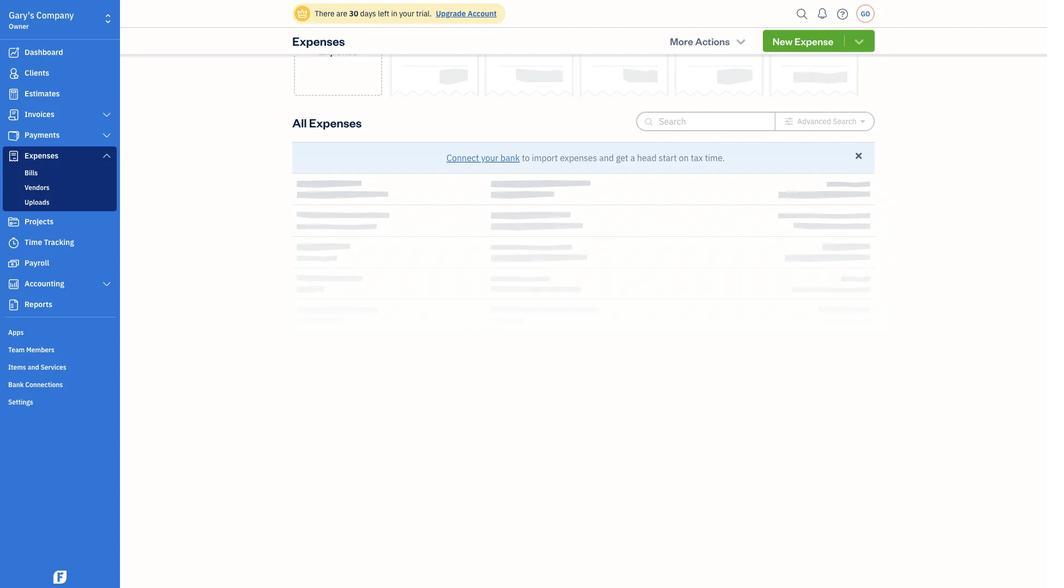 Task type: locate. For each thing, give the bounding box(es) containing it.
close image
[[854, 151, 864, 161]]

expenses down there
[[292, 33, 345, 49]]

team members link
[[3, 341, 117, 358]]

expenses
[[560, 152, 597, 164]]

invoice image
[[7, 110, 20, 121]]

2 vertical spatial expenses
[[25, 151, 58, 161]]

upgrade
[[436, 8, 466, 19]]

2 chevron large down image from the top
[[102, 152, 112, 160]]

1 horizontal spatial and
[[599, 152, 614, 164]]

connect
[[447, 152, 479, 164]]

more actions
[[670, 35, 730, 47]]

new expense
[[319, 31, 358, 57], [773, 35, 833, 47]]

and left the get
[[599, 152, 614, 164]]

1 vertical spatial chevron large down image
[[102, 152, 112, 160]]

accounting
[[25, 279, 64, 289]]

new inside new expense
[[328, 31, 348, 44]]

new expense button
[[763, 30, 875, 52]]

expense down notifications icon
[[795, 35, 833, 47]]

and
[[599, 152, 614, 164], [28, 363, 39, 372]]

notifications image
[[814, 3, 831, 25]]

0 horizontal spatial new
[[328, 31, 348, 44]]

1 horizontal spatial your
[[481, 152, 498, 164]]

your
[[399, 8, 414, 19], [481, 152, 498, 164]]

time.
[[705, 152, 725, 164]]

your left bank
[[481, 152, 498, 164]]

chevron large down image up bills link
[[102, 152, 112, 160]]

0 vertical spatial chevron large down image
[[102, 111, 112, 119]]

connections
[[25, 381, 63, 389]]

days
[[360, 8, 376, 19]]

dashboard link
[[3, 43, 117, 63]]

new down 'plus' image
[[328, 31, 348, 44]]

clients link
[[3, 64, 117, 83]]

1 chevron large down image from the top
[[102, 131, 112, 140]]

trial.
[[416, 8, 432, 19]]

chevron large down image inside 'accounting' link
[[102, 280, 112, 289]]

plus image
[[332, 12, 344, 23]]

connect your bank to import expenses and get a head start on tax time.
[[447, 152, 725, 164]]

expenses up bills
[[25, 151, 58, 161]]

1 horizontal spatial new
[[773, 35, 793, 47]]

settings
[[8, 398, 33, 407]]

chevron large down image inside invoices link
[[102, 111, 112, 119]]

0 horizontal spatial expense
[[319, 45, 358, 57]]

money image
[[7, 258, 20, 269]]

1 horizontal spatial new expense
[[773, 35, 833, 47]]

get
[[616, 152, 628, 164]]

and right items
[[28, 363, 39, 372]]

1 chevron large down image from the top
[[102, 111, 112, 119]]

new
[[328, 31, 348, 44], [773, 35, 793, 47]]

new expense button
[[763, 30, 875, 52]]

uploads link
[[5, 196, 115, 209]]

import
[[532, 152, 558, 164]]

gary's company owner
[[9, 10, 74, 31]]

your right in
[[399, 8, 414, 19]]

1 vertical spatial chevron large down image
[[102, 280, 112, 289]]

expense
[[795, 35, 833, 47], [319, 45, 358, 57]]

uploads
[[25, 198, 49, 207]]

items
[[8, 363, 26, 372]]

0 horizontal spatial and
[[28, 363, 39, 372]]

items and services link
[[3, 359, 117, 375]]

chevron large down image
[[102, 131, 112, 140], [102, 152, 112, 160]]

expenses right all
[[309, 115, 362, 130]]

team members
[[8, 346, 54, 354]]

new expense down 'plus' image
[[319, 31, 358, 57]]

tax
[[691, 152, 703, 164]]

clients
[[25, 68, 49, 78]]

chevron large down image up "expenses" link
[[102, 131, 112, 140]]

reports
[[25, 300, 52, 310]]

new expense inside button
[[773, 35, 833, 47]]

expense down 'plus' image
[[319, 45, 358, 57]]

account
[[468, 8, 497, 19]]

payments link
[[3, 126, 117, 146]]

expenses
[[292, 33, 345, 49], [309, 115, 362, 130], [25, 151, 58, 161]]

start
[[659, 152, 677, 164]]

chart image
[[7, 279, 20, 290]]

services
[[41, 363, 66, 372]]

expense inside button
[[795, 35, 833, 47]]

more
[[670, 35, 693, 47]]

1 vertical spatial and
[[28, 363, 39, 372]]

settings link
[[3, 394, 117, 410]]

there
[[315, 8, 335, 19]]

0 horizontal spatial your
[[399, 8, 414, 19]]

chevron large down image down estimates link
[[102, 111, 112, 119]]

chevron large down image for invoices
[[102, 111, 112, 119]]

chevron large down image inside "expenses" link
[[102, 152, 112, 160]]

go button
[[856, 4, 875, 23]]

apps
[[8, 328, 24, 337]]

chevrondown image
[[853, 35, 865, 47]]

new expense down search icon
[[773, 35, 833, 47]]

chevron large down image for payments
[[102, 131, 112, 140]]

1 horizontal spatial expense
[[795, 35, 833, 47]]

time
[[25, 237, 42, 248]]

are
[[336, 8, 347, 19]]

payroll
[[25, 258, 49, 268]]

chevron large down image up reports link
[[102, 280, 112, 289]]

team
[[8, 346, 25, 354]]

timer image
[[7, 238, 20, 249]]

new right chevrondown image
[[773, 35, 793, 47]]

chevron large down image
[[102, 111, 112, 119], [102, 280, 112, 289]]

bank
[[500, 152, 520, 164]]

crown image
[[297, 8, 308, 19]]

projects
[[25, 217, 54, 227]]

accounting link
[[3, 275, 117, 294]]

new inside new expense button
[[773, 35, 793, 47]]

0 vertical spatial chevron large down image
[[102, 131, 112, 140]]

2 chevron large down image from the top
[[102, 280, 112, 289]]

chevrondown image
[[735, 35, 747, 47]]

bank
[[8, 381, 24, 389]]



Task type: describe. For each thing, give the bounding box(es) containing it.
bills
[[25, 169, 38, 177]]

upgrade account link
[[434, 8, 497, 19]]

time tracking link
[[3, 233, 117, 253]]

more actions button
[[660, 30, 756, 52]]

there are 30 days left in your trial. upgrade account
[[315, 8, 497, 19]]

all
[[292, 115, 307, 130]]

0 horizontal spatial new expense
[[319, 31, 358, 57]]

chevron large down image for accounting
[[102, 280, 112, 289]]

project image
[[7, 217, 20, 228]]

actions
[[695, 35, 730, 47]]

in
[[391, 8, 397, 19]]

head
[[637, 152, 657, 164]]

expense image
[[7, 151, 20, 162]]

main element
[[0, 0, 147, 589]]

expenses link
[[3, 147, 117, 166]]

estimates
[[25, 89, 60, 99]]

0 vertical spatial expenses
[[292, 33, 345, 49]]

search image
[[793, 6, 811, 22]]

bank connections link
[[3, 376, 117, 393]]

gary's
[[9, 10, 34, 21]]

dashboard image
[[7, 47, 20, 58]]

time tracking
[[25, 237, 74, 248]]

dashboard
[[25, 47, 63, 57]]

chevron large down image for expenses
[[102, 152, 112, 160]]

payroll link
[[3, 254, 117, 274]]

owner
[[9, 22, 29, 31]]

1 vertical spatial expenses
[[309, 115, 362, 130]]

freshbooks image
[[51, 572, 69, 585]]

go
[[861, 9, 870, 18]]

0 vertical spatial and
[[599, 152, 614, 164]]

expenses inside main element
[[25, 151, 58, 161]]

tracking
[[44, 237, 74, 248]]

0 vertical spatial your
[[399, 8, 414, 19]]

apps link
[[3, 324, 117, 340]]

Search text field
[[659, 113, 757, 130]]

new expense link
[[294, 0, 382, 96]]

on
[[679, 152, 689, 164]]

invoices
[[25, 109, 54, 119]]

bills link
[[5, 166, 115, 179]]

1 vertical spatial your
[[481, 152, 498, 164]]

and inside main element
[[28, 363, 39, 372]]

estimates link
[[3, 85, 117, 104]]

report image
[[7, 300, 20, 311]]

go to help image
[[834, 6, 851, 22]]

company
[[36, 10, 74, 21]]

payment image
[[7, 130, 20, 141]]

vendors link
[[5, 181, 115, 194]]

projects link
[[3, 213, 117, 232]]

client image
[[7, 68, 20, 79]]

items and services
[[8, 363, 66, 372]]

30
[[349, 8, 358, 19]]

bank connections
[[8, 381, 63, 389]]

payments
[[25, 130, 60, 140]]

reports link
[[3, 296, 117, 315]]

all expenses
[[292, 115, 362, 130]]

connect your bank button
[[447, 152, 520, 165]]

invoices link
[[3, 105, 117, 125]]

vendors
[[25, 183, 49, 192]]

members
[[26, 346, 54, 354]]

estimate image
[[7, 89, 20, 100]]

left
[[378, 8, 389, 19]]

to
[[522, 152, 530, 164]]

a
[[630, 152, 635, 164]]



Task type: vqa. For each thing, say whether or not it's contained in the screenshot.
Team
yes



